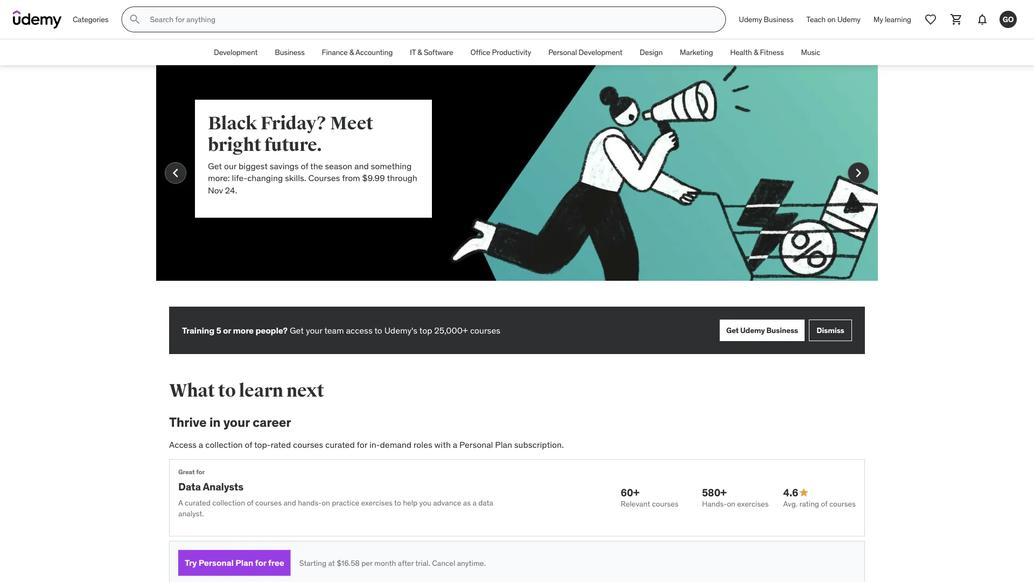Task type: vqa. For each thing, say whether or not it's contained in the screenshot.
Learning tools link
no



Task type: locate. For each thing, give the bounding box(es) containing it.
accounting
[[356, 47, 393, 57]]

1 horizontal spatial exercises
[[738, 499, 769, 509]]

great for data analysts a curated collection of courses and hands-on practice exercises to help you advance as a data analyst.
[[178, 468, 494, 518]]

2 development from the left
[[579, 47, 623, 57]]

1 development from the left
[[214, 47, 258, 57]]

plan
[[495, 439, 512, 450], [236, 557, 253, 568]]

3 & from the left
[[754, 47, 759, 57]]

black
[[208, 112, 257, 134]]

personal right "with"
[[460, 439, 493, 450]]

1 horizontal spatial and
[[355, 160, 369, 171]]

to inside great for data analysts a curated collection of courses and hands-on practice exercises to help you advance as a data analyst.
[[395, 498, 401, 508]]

courses
[[309, 172, 340, 183]]

software
[[424, 47, 454, 57]]

0 vertical spatial collection
[[205, 439, 243, 450]]

a right access
[[199, 439, 203, 450]]

relevant
[[621, 499, 651, 509]]

collection
[[205, 439, 243, 450], [212, 498, 245, 508]]

$16.58
[[337, 558, 360, 568]]

top-
[[254, 439, 271, 450]]

0 vertical spatial curated
[[326, 439, 355, 450]]

0 horizontal spatial plan
[[236, 557, 253, 568]]

&
[[350, 47, 354, 57], [418, 47, 422, 57], [754, 47, 759, 57]]

finance
[[322, 47, 348, 57]]

music
[[802, 47, 821, 57]]

plan left free
[[236, 557, 253, 568]]

notifications image
[[977, 13, 989, 26]]

1 vertical spatial to
[[218, 379, 236, 402]]

courses
[[470, 325, 501, 336], [293, 439, 323, 450], [255, 498, 282, 508], [652, 499, 679, 509], [830, 499, 856, 509]]

2 horizontal spatial personal
[[549, 47, 577, 57]]

2 horizontal spatial for
[[357, 439, 368, 450]]

development link
[[205, 39, 266, 65]]

business
[[764, 14, 794, 24], [275, 47, 305, 57], [767, 325, 799, 335]]

2 vertical spatial for
[[255, 557, 267, 568]]

0 vertical spatial for
[[357, 439, 368, 450]]

office
[[471, 47, 491, 57]]

finance & accounting
[[322, 47, 393, 57]]

business left dismiss
[[767, 325, 799, 335]]

curated up analyst.
[[185, 498, 211, 508]]

hands-
[[702, 499, 727, 509]]

to left help
[[395, 498, 401, 508]]

friday?
[[261, 112, 327, 134]]

curated left in- at the left
[[326, 439, 355, 450]]

your left team
[[306, 325, 323, 336]]

curated
[[326, 439, 355, 450], [185, 498, 211, 508]]

0 horizontal spatial get
[[208, 160, 222, 171]]

business link
[[266, 39, 313, 65]]

thrive in your career
[[169, 414, 291, 430]]

1 horizontal spatial to
[[375, 325, 383, 336]]

for right great on the bottom left of the page
[[196, 468, 205, 476]]

2 horizontal spatial a
[[473, 498, 477, 508]]

skills.
[[285, 172, 306, 183]]

collection down thrive in your career
[[205, 439, 243, 450]]

finance & accounting link
[[313, 39, 402, 65]]

get inside black friday? meet bright future. get our biggest savings of the season and something more: life-changing skills. courses from $9.99 through nov 24.
[[208, 160, 222, 171]]

your right in
[[224, 414, 250, 430]]

with
[[435, 439, 451, 450]]

teach on udemy
[[807, 14, 861, 24]]

of inside black friday? meet bright future. get our biggest savings of the season and something more: life-changing skills. courses from $9.99 through nov 24.
[[301, 160, 308, 171]]

1 horizontal spatial personal
[[460, 439, 493, 450]]

teach
[[807, 14, 826, 24]]

on inside great for data analysts a curated collection of courses and hands-on practice exercises to help you advance as a data analyst.
[[322, 498, 330, 508]]

courses inside great for data analysts a curated collection of courses and hands-on practice exercises to help you advance as a data analyst.
[[255, 498, 282, 508]]

in
[[209, 414, 221, 430]]

0 horizontal spatial for
[[196, 468, 205, 476]]

for left free
[[255, 557, 267, 568]]

a right "with"
[[453, 439, 458, 450]]

try personal plan for free
[[185, 557, 284, 568]]

business left finance
[[275, 47, 305, 57]]

0 horizontal spatial on
[[322, 498, 330, 508]]

submit search image
[[128, 13, 141, 26]]

get
[[208, 160, 222, 171], [290, 325, 304, 336], [727, 325, 739, 335]]

exercises right practice
[[361, 498, 393, 508]]

courses left hands-
[[255, 498, 282, 508]]

avg. rating of courses
[[784, 499, 856, 509]]

courses right 25,000+
[[470, 325, 501, 336]]

1 horizontal spatial your
[[306, 325, 323, 336]]

and left hands-
[[284, 498, 296, 508]]

month
[[375, 558, 396, 568]]

bright
[[208, 134, 261, 156]]

analyst.
[[178, 509, 204, 518]]

personal right productivity
[[549, 47, 577, 57]]

get for training 5 or more people?
[[290, 325, 304, 336]]

data
[[178, 480, 201, 493]]

0 horizontal spatial exercises
[[361, 498, 393, 508]]

it
[[410, 47, 416, 57]]

& inside the health & fitness link
[[754, 47, 759, 57]]

2 horizontal spatial get
[[727, 325, 739, 335]]

for
[[357, 439, 368, 450], [196, 468, 205, 476], [255, 557, 267, 568]]

development
[[214, 47, 258, 57], [579, 47, 623, 57]]

1 horizontal spatial development
[[579, 47, 623, 57]]

a right as
[[473, 498, 477, 508]]

1 horizontal spatial get
[[290, 325, 304, 336]]

a
[[178, 498, 183, 508]]

1 & from the left
[[350, 47, 354, 57]]

health & fitness link
[[722, 39, 793, 65]]

2 vertical spatial to
[[395, 498, 401, 508]]

collection down analysts
[[212, 498, 245, 508]]

my
[[874, 14, 884, 24]]

meet
[[330, 112, 373, 134]]

1 vertical spatial and
[[284, 498, 296, 508]]

and inside black friday? meet bright future. get our biggest savings of the season and something more: life-changing skills. courses from $9.99 through nov 24.
[[355, 160, 369, 171]]

personal right try
[[199, 557, 234, 568]]

courses right relevant
[[652, 499, 679, 509]]

& right finance
[[350, 47, 354, 57]]

2 horizontal spatial on
[[828, 14, 836, 24]]

1 vertical spatial curated
[[185, 498, 211, 508]]

future.
[[264, 134, 322, 156]]

& for accounting
[[350, 47, 354, 57]]

1 horizontal spatial on
[[727, 499, 736, 509]]

my learning link
[[868, 6, 918, 32]]

rated
[[271, 439, 291, 450]]

business up fitness
[[764, 14, 794, 24]]

on inside 580+ hands-on exercises
[[727, 499, 736, 509]]

team
[[325, 325, 344, 336]]

2 & from the left
[[418, 47, 422, 57]]

thrive in your career element
[[169, 414, 866, 582]]

2 vertical spatial personal
[[199, 557, 234, 568]]

your
[[306, 325, 323, 336], [224, 414, 250, 430]]

categories button
[[66, 6, 115, 32]]

nov
[[208, 184, 223, 196]]

learn
[[239, 379, 283, 402]]

next image
[[850, 164, 868, 182]]

and up from
[[355, 160, 369, 171]]

through
[[387, 172, 418, 183]]

0 horizontal spatial your
[[224, 414, 250, 430]]

1 vertical spatial collection
[[212, 498, 245, 508]]

0 horizontal spatial a
[[199, 439, 203, 450]]

exercises inside 580+ hands-on exercises
[[738, 499, 769, 509]]

small image
[[799, 487, 810, 498]]

more:
[[208, 172, 230, 183]]

& inside finance & accounting 'link'
[[350, 47, 354, 57]]

demand
[[380, 439, 412, 450]]

exercises left avg.
[[738, 499, 769, 509]]

office productivity
[[471, 47, 531, 57]]

1 horizontal spatial plan
[[495, 439, 512, 450]]

0 horizontal spatial and
[[284, 498, 296, 508]]

& right it
[[418, 47, 422, 57]]

personal
[[549, 47, 577, 57], [460, 439, 493, 450], [199, 557, 234, 568]]

and
[[355, 160, 369, 171], [284, 498, 296, 508]]

plan left subscription.
[[495, 439, 512, 450]]

Search for anything text field
[[148, 10, 713, 29]]

a
[[199, 439, 203, 450], [453, 439, 458, 450], [473, 498, 477, 508]]

0 horizontal spatial development
[[214, 47, 258, 57]]

2 horizontal spatial to
[[395, 498, 401, 508]]

to up thrive in your career
[[218, 379, 236, 402]]

health & fitness
[[731, 47, 784, 57]]

0 horizontal spatial &
[[350, 47, 354, 57]]

1 vertical spatial for
[[196, 468, 205, 476]]

categories
[[73, 14, 109, 24]]

& right health
[[754, 47, 759, 57]]

productivity
[[492, 47, 531, 57]]

udemy
[[739, 14, 763, 24], [838, 14, 861, 24], [741, 325, 765, 335]]

0 vertical spatial business
[[764, 14, 794, 24]]

& inside it & software link
[[418, 47, 422, 57]]

1 horizontal spatial &
[[418, 47, 422, 57]]

0 horizontal spatial curated
[[185, 498, 211, 508]]

to right access
[[375, 325, 383, 336]]

0 vertical spatial and
[[355, 160, 369, 171]]

marketing
[[680, 47, 713, 57]]

dismiss button
[[809, 320, 853, 341]]

shopping cart with 0 items image
[[951, 13, 964, 26]]

for left in- at the left
[[357, 439, 368, 450]]

people?
[[256, 325, 288, 336]]

subscription.
[[515, 439, 564, 450]]

1 vertical spatial plan
[[236, 557, 253, 568]]

2 horizontal spatial &
[[754, 47, 759, 57]]



Task type: describe. For each thing, give the bounding box(es) containing it.
udemy's
[[385, 325, 418, 336]]

the
[[310, 160, 323, 171]]

my learning
[[874, 14, 912, 24]]

access
[[346, 325, 373, 336]]

60+
[[621, 486, 640, 499]]

our
[[224, 160, 237, 171]]

office productivity link
[[462, 39, 540, 65]]

fitness
[[760, 47, 784, 57]]

after
[[398, 558, 414, 568]]

try personal plan for free link
[[178, 550, 291, 576]]

previous image
[[167, 164, 184, 182]]

wishlist image
[[925, 13, 938, 26]]

try
[[185, 557, 197, 568]]

design link
[[631, 39, 672, 65]]

at
[[328, 558, 335, 568]]

go
[[1003, 14, 1014, 24]]

0 horizontal spatial personal
[[199, 557, 234, 568]]

personal development link
[[540, 39, 631, 65]]

avg.
[[784, 499, 798, 509]]

udemy image
[[13, 10, 62, 29]]

thrive
[[169, 414, 207, 430]]

25,000+
[[435, 325, 468, 336]]

great
[[178, 468, 195, 476]]

1 horizontal spatial curated
[[326, 439, 355, 450]]

1 vertical spatial personal
[[460, 439, 493, 450]]

personal development
[[549, 47, 623, 57]]

get udemy business
[[727, 325, 799, 335]]

0 vertical spatial plan
[[495, 439, 512, 450]]

get for black friday? meet bright future.
[[208, 160, 222, 171]]

you
[[420, 498, 432, 508]]

0 vertical spatial to
[[375, 325, 383, 336]]

training 5 or more people? get your team access to udemy's top 25,000+ courses
[[182, 325, 501, 336]]

go link
[[996, 6, 1022, 32]]

biggest
[[239, 160, 268, 171]]

580+
[[702, 486, 727, 499]]

anytime.
[[457, 558, 486, 568]]

practice
[[332, 498, 360, 508]]

from
[[342, 172, 360, 183]]

60+ relevant courses
[[621, 486, 679, 509]]

1 horizontal spatial for
[[255, 557, 267, 568]]

design
[[640, 47, 663, 57]]

free
[[268, 557, 284, 568]]

1 vertical spatial business
[[275, 47, 305, 57]]

curated inside great for data analysts a curated collection of courses and hands-on practice exercises to help you advance as a data analyst.
[[185, 498, 211, 508]]

2 vertical spatial business
[[767, 325, 799, 335]]

more
[[233, 325, 254, 336]]

roles
[[414, 439, 433, 450]]

dismiss
[[817, 325, 845, 335]]

& for fitness
[[754, 47, 759, 57]]

or
[[223, 325, 231, 336]]

per
[[362, 558, 373, 568]]

of inside great for data analysts a curated collection of courses and hands-on practice exercises to help you advance as a data analyst.
[[247, 498, 254, 508]]

collection inside great for data analysts a curated collection of courses and hands-on practice exercises to help you advance as a data analyst.
[[212, 498, 245, 508]]

data
[[479, 498, 494, 508]]

something
[[371, 160, 412, 171]]

season
[[325, 160, 353, 171]]

life-
[[232, 172, 247, 183]]

data analysts link
[[178, 480, 244, 493]]

580+ hands-on exercises
[[702, 486, 769, 509]]

courses inside 60+ relevant courses
[[652, 499, 679, 509]]

top
[[420, 325, 432, 336]]

0 vertical spatial personal
[[549, 47, 577, 57]]

what to learn next
[[169, 379, 324, 402]]

it & software
[[410, 47, 454, 57]]

next
[[287, 379, 324, 402]]

as
[[463, 498, 471, 508]]

health
[[731, 47, 752, 57]]

starting at $16.58 per month after trial. cancel anytime.
[[299, 558, 486, 568]]

training
[[182, 325, 215, 336]]

24.
[[225, 184, 237, 196]]

black friday? meet bright future. get our biggest savings of the season and something more: life-changing skills. courses from $9.99 through nov 24.
[[208, 112, 418, 196]]

starting
[[299, 558, 327, 568]]

0 vertical spatial your
[[306, 325, 323, 336]]

cancel
[[432, 558, 456, 568]]

career
[[253, 414, 291, 430]]

music link
[[793, 39, 829, 65]]

udemy business link
[[733, 6, 800, 32]]

$9.99
[[362, 172, 385, 183]]

1 vertical spatial your
[[224, 414, 250, 430]]

courses right rated
[[293, 439, 323, 450]]

hands-
[[298, 498, 322, 508]]

access
[[169, 439, 197, 450]]

rating
[[800, 499, 820, 509]]

1 horizontal spatial a
[[453, 439, 458, 450]]

courses right rating
[[830, 499, 856, 509]]

and inside great for data analysts a curated collection of courses and hands-on practice exercises to help you advance as a data analyst.
[[284, 498, 296, 508]]

for inside great for data analysts a curated collection of courses and hands-on practice exercises to help you advance as a data analyst.
[[196, 468, 205, 476]]

teach on udemy link
[[800, 6, 868, 32]]

& for software
[[418, 47, 422, 57]]

carousel element
[[156, 65, 878, 307]]

learning
[[885, 14, 912, 24]]

exercises inside great for data analysts a curated collection of courses and hands-on practice exercises to help you advance as a data analyst.
[[361, 498, 393, 508]]

a inside great for data analysts a curated collection of courses and hands-on practice exercises to help you advance as a data analyst.
[[473, 498, 477, 508]]

advance
[[433, 498, 462, 508]]

get udemy business link
[[720, 320, 805, 341]]

0 horizontal spatial to
[[218, 379, 236, 402]]

4.6
[[784, 486, 799, 499]]

marketing link
[[672, 39, 722, 65]]

trial.
[[416, 558, 431, 568]]

help
[[403, 498, 418, 508]]

access a collection of top-rated courses curated for in-demand roles with a personal plan subscription.
[[169, 439, 564, 450]]

what
[[169, 379, 215, 402]]



